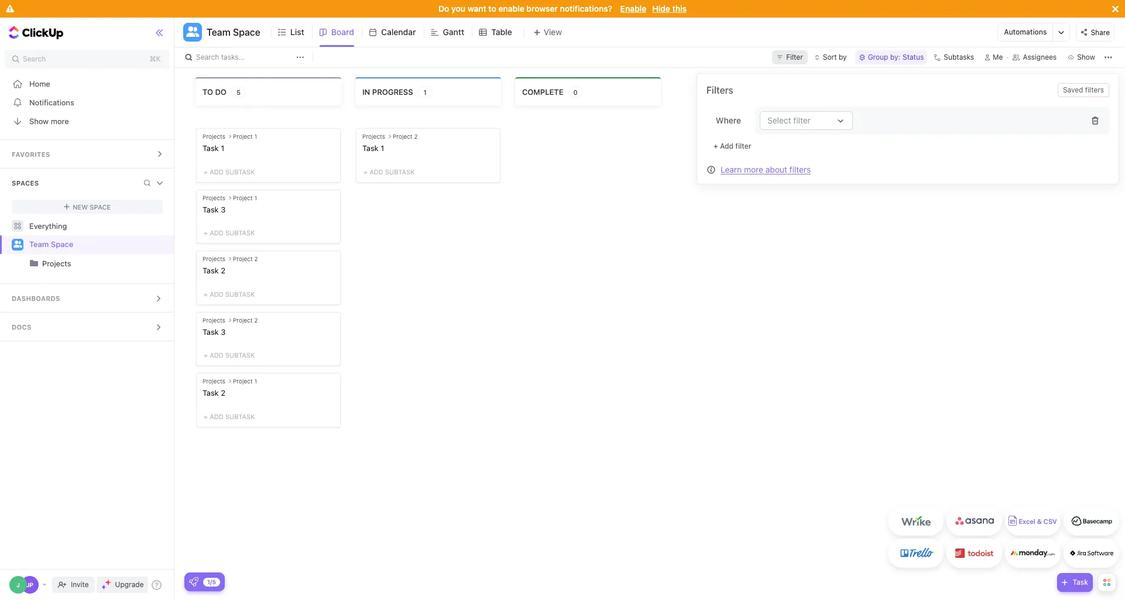 Task type: locate. For each thing, give the bounding box(es) containing it.
‎task for ‎task 1
[[203, 143, 219, 153]]

0 vertical spatial space
[[233, 27, 260, 37]]

table link
[[491, 18, 517, 47]]

0 horizontal spatial more
[[51, 116, 69, 126]]

more right learn
[[744, 164, 763, 174]]

team up the search tasks...
[[207, 27, 231, 37]]

projects
[[203, 133, 225, 140], [362, 133, 385, 140], [203, 194, 225, 201], [203, 255, 225, 262], [42, 259, 71, 268], [203, 317, 225, 324], [203, 378, 225, 385]]

search tasks...
[[196, 53, 245, 61]]

0 horizontal spatial search
[[23, 54, 46, 63]]

0 vertical spatial more
[[51, 116, 69, 126]]

filter
[[793, 115, 811, 125], [735, 142, 751, 150]]

+ up task 2
[[204, 229, 208, 237]]

team for team space link
[[29, 240, 49, 249]]

1 project 1 from the top
[[233, 133, 257, 140]]

docs
[[12, 323, 32, 331]]

1 horizontal spatial more
[[744, 164, 763, 174]]

+
[[714, 142, 718, 150], [204, 168, 208, 175], [364, 168, 368, 175], [204, 229, 208, 237], [204, 290, 208, 298], [204, 351, 208, 359], [204, 413, 208, 420]]

more for learn
[[744, 164, 763, 174]]

me
[[993, 53, 1003, 61]]

task 3 for project 2
[[203, 327, 226, 336]]

0 vertical spatial to
[[488, 4, 496, 13]]

2 vertical spatial project 1
[[233, 378, 257, 385]]

+ down task 2
[[204, 290, 208, 298]]

0 vertical spatial task 3
[[203, 205, 226, 214]]

2 ‎task from the top
[[203, 388, 219, 398]]

2
[[414, 133, 418, 140], [254, 255, 258, 262], [221, 266, 225, 275], [254, 317, 258, 324], [221, 388, 225, 398]]

search
[[196, 53, 219, 61], [23, 54, 46, 63]]

filters right saved
[[1085, 85, 1104, 94]]

0 horizontal spatial filter
[[735, 142, 751, 150]]

1 task 3 from the top
[[203, 205, 226, 214]]

filters right about
[[789, 164, 811, 174]]

csv
[[1044, 518, 1057, 525]]

space down everything
[[51, 240, 73, 249]]

0 vertical spatial filter
[[793, 115, 811, 125]]

2 vertical spatial space
[[51, 240, 73, 249]]

0 horizontal spatial team
[[29, 240, 49, 249]]

1 horizontal spatial to
[[488, 4, 496, 13]]

team space up the tasks...
[[207, 27, 260, 37]]

filter inside dropdown button
[[793, 115, 811, 125]]

3 project 1 from the top
[[233, 378, 257, 385]]

3
[[221, 205, 226, 214], [221, 327, 226, 336]]

more for show
[[51, 116, 69, 126]]

2 horizontal spatial space
[[233, 27, 260, 37]]

task 1
[[362, 143, 384, 153]]

gantt
[[443, 27, 464, 37]]

home
[[29, 79, 50, 88]]

1
[[424, 88, 427, 96], [254, 133, 257, 140], [221, 143, 224, 153], [381, 143, 384, 153], [254, 194, 257, 201], [254, 378, 257, 385]]

2 task 3 from the top
[[203, 327, 226, 336]]

0 horizontal spatial team space
[[29, 240, 73, 249]]

search left the tasks...
[[196, 53, 219, 61]]

subtask
[[225, 168, 255, 175], [385, 168, 415, 175], [225, 229, 255, 237], [225, 290, 255, 298], [225, 351, 255, 359], [225, 413, 255, 420]]

sidebar navigation
[[0, 18, 175, 600]]

project 2 for task 3
[[233, 317, 258, 324]]

search inside sidebar navigation
[[23, 54, 46, 63]]

filters
[[707, 85, 733, 95], [1085, 85, 1104, 94], [789, 164, 811, 174]]

team down everything
[[29, 240, 49, 249]]

+ add subtask
[[204, 168, 255, 175], [364, 168, 415, 175], [204, 229, 255, 237], [204, 290, 255, 298], [204, 351, 255, 359], [204, 413, 255, 420]]

new space
[[73, 203, 111, 210]]

team space inside button
[[207, 27, 260, 37]]

task
[[362, 143, 379, 153], [203, 205, 219, 214], [203, 266, 219, 275], [203, 327, 219, 336], [1073, 578, 1088, 587]]

onboarding checklist button image
[[189, 577, 198, 587]]

team space down everything
[[29, 240, 73, 249]]

team inside button
[[207, 27, 231, 37]]

complete
[[522, 87, 563, 96]]

5
[[236, 88, 241, 96]]

1 3 from the top
[[221, 205, 226, 214]]

calendar link
[[381, 18, 421, 47]]

1 vertical spatial more
[[744, 164, 763, 174]]

team for team space button
[[207, 27, 231, 37]]

0 vertical spatial project 1
[[233, 133, 257, 140]]

1 horizontal spatial team
[[207, 27, 231, 37]]

notifications
[[29, 97, 74, 107]]

2 project 1 from the top
[[233, 194, 257, 201]]

space for team space link
[[51, 240, 73, 249]]

1 vertical spatial team
[[29, 240, 49, 249]]

upgrade
[[115, 580, 144, 589]]

space up search tasks... text field
[[233, 27, 260, 37]]

learn
[[721, 164, 742, 174]]

notifications?
[[560, 4, 612, 13]]

list
[[290, 27, 304, 37]]

1 ‎task from the top
[[203, 143, 219, 153]]

+ add filter
[[714, 142, 751, 150]]

board
[[331, 27, 354, 37]]

task 2
[[203, 266, 225, 275]]

to right want
[[488, 4, 496, 13]]

projects up ‎task 1 on the left
[[203, 133, 225, 140]]

more inside sidebar navigation
[[51, 116, 69, 126]]

1 vertical spatial filter
[[735, 142, 751, 150]]

+ add subtask down ‎task 2
[[204, 413, 255, 420]]

projects link
[[1, 254, 164, 273], [42, 254, 164, 273]]

select
[[767, 115, 791, 125]]

upgrade link
[[97, 577, 148, 593]]

filter up learn
[[735, 142, 751, 150]]

select filter button
[[760, 111, 853, 130]]

0 vertical spatial team
[[207, 27, 231, 37]]

project
[[233, 133, 253, 140], [393, 133, 413, 140], [233, 194, 253, 201], [233, 255, 253, 262], [233, 317, 253, 324], [233, 378, 253, 385]]

1 horizontal spatial search
[[196, 53, 219, 61]]

space
[[233, 27, 260, 37], [90, 203, 111, 210], [51, 240, 73, 249]]

2 for 2
[[254, 255, 258, 262]]

select filter
[[767, 115, 811, 125]]

2 vertical spatial project 2
[[233, 317, 258, 324]]

task 3
[[203, 205, 226, 214], [203, 327, 226, 336]]

1 vertical spatial team space
[[29, 240, 73, 249]]

automations button
[[998, 23, 1053, 41]]

1 vertical spatial 3
[[221, 327, 226, 336]]

more down notifications
[[51, 116, 69, 126]]

1 horizontal spatial team space
[[207, 27, 260, 37]]

list link
[[290, 18, 309, 47]]

share button
[[1076, 23, 1115, 42]]

0 vertical spatial project 2
[[393, 133, 418, 140]]

0 vertical spatial ‎task
[[203, 143, 219, 153]]

1 vertical spatial project 1
[[233, 194, 257, 201]]

0 horizontal spatial space
[[51, 240, 73, 249]]

projects inside sidebar navigation
[[42, 259, 71, 268]]

where
[[716, 115, 741, 125]]

team space
[[207, 27, 260, 37], [29, 240, 73, 249]]

filters up where
[[707, 85, 733, 95]]

add up learn
[[720, 142, 734, 150]]

add
[[720, 142, 734, 150], [210, 168, 223, 175], [369, 168, 383, 175], [210, 229, 223, 237], [210, 290, 223, 298], [210, 351, 223, 359], [210, 413, 223, 420]]

1 horizontal spatial space
[[90, 203, 111, 210]]

team
[[207, 27, 231, 37], [29, 240, 49, 249]]

+ add subtask up ‎task 2
[[204, 351, 255, 359]]

0 vertical spatial 3
[[221, 205, 226, 214]]

add down task 2
[[210, 290, 223, 298]]

project 2 for task 1
[[393, 133, 418, 140]]

1 horizontal spatial filters
[[789, 164, 811, 174]]

add down task 1
[[369, 168, 383, 175]]

+ add subtask down ‎task 1 on the left
[[204, 168, 255, 175]]

add down ‎task 1 on the left
[[210, 168, 223, 175]]

⌘k
[[150, 54, 161, 63]]

to
[[488, 4, 496, 13], [203, 87, 213, 96]]

team inside sidebar navigation
[[29, 240, 49, 249]]

1 vertical spatial task 3
[[203, 327, 226, 336]]

‎task
[[203, 143, 219, 153], [203, 388, 219, 398]]

projects down task 2
[[203, 317, 225, 324]]

search up home in the left of the page
[[23, 54, 46, 63]]

2 for 1
[[414, 133, 418, 140]]

0 vertical spatial team space
[[207, 27, 260, 37]]

1 vertical spatial ‎task
[[203, 388, 219, 398]]

1 horizontal spatial filter
[[793, 115, 811, 125]]

search for search
[[23, 54, 46, 63]]

filter right select
[[793, 115, 811, 125]]

1 vertical spatial project 2
[[233, 255, 258, 262]]

1 vertical spatial to
[[203, 87, 213, 96]]

project 2
[[393, 133, 418, 140], [233, 255, 258, 262], [233, 317, 258, 324]]

gantt link
[[443, 18, 469, 47]]

excel
[[1019, 518, 1035, 525]]

everything link
[[0, 217, 175, 235]]

3 for project 2
[[221, 327, 226, 336]]

favorites
[[12, 150, 50, 158]]

to left do
[[203, 87, 213, 96]]

&
[[1037, 518, 1042, 525]]

2 3 from the top
[[221, 327, 226, 336]]

projects down everything
[[42, 259, 71, 268]]

1 projects link from the left
[[1, 254, 164, 273]]

add up task 2
[[210, 229, 223, 237]]

space right new
[[90, 203, 111, 210]]

space for team space button
[[233, 27, 260, 37]]

enable
[[620, 4, 646, 13]]

do
[[438, 4, 449, 13]]

calendar
[[381, 27, 416, 37]]

team space inside sidebar navigation
[[29, 240, 73, 249]]

show more
[[29, 116, 69, 126]]

space inside button
[[233, 27, 260, 37]]



Task type: vqa. For each thing, say whether or not it's contained in the screenshot.
leftmost field
no



Task type: describe. For each thing, give the bounding box(es) containing it.
‎task for ‎task 2
[[203, 388, 219, 398]]

team space for team space button
[[207, 27, 260, 37]]

notifications link
[[0, 93, 175, 112]]

1 vertical spatial space
[[90, 203, 111, 210]]

learn more about filters
[[721, 164, 811, 174]]

invite
[[71, 580, 89, 589]]

project 1 for task 3
[[233, 194, 257, 201]]

2 horizontal spatial filters
[[1085, 85, 1104, 94]]

user group image
[[13, 241, 22, 248]]

+ down ‎task 1 on the left
[[204, 168, 208, 175]]

tasks...
[[221, 53, 245, 61]]

0 horizontal spatial to
[[203, 87, 213, 96]]

dashboards
[[12, 294, 60, 302]]

+ add subtask up task 2
[[204, 229, 255, 237]]

progress
[[372, 87, 413, 96]]

‎task 1
[[203, 143, 224, 153]]

excel & csv link
[[1005, 506, 1061, 536]]

+ add subtask down task 1
[[364, 168, 415, 175]]

favorites button
[[0, 140, 175, 168]]

want
[[468, 4, 486, 13]]

add up ‎task 2
[[210, 351, 223, 359]]

everything
[[29, 221, 67, 230]]

filter button
[[772, 50, 808, 64]]

projects down ‎task 1 on the left
[[203, 194, 225, 201]]

+ add subtask down task 2
[[204, 290, 255, 298]]

do
[[215, 87, 227, 96]]

you
[[451, 4, 465, 13]]

3 for project 1
[[221, 205, 226, 214]]

2 for 3
[[254, 317, 258, 324]]

hide
[[652, 4, 670, 13]]

in
[[362, 87, 370, 96]]

2 projects link from the left
[[42, 254, 164, 273]]

to do
[[203, 87, 227, 96]]

projects up task 2
[[203, 255, 225, 262]]

excel & csv
[[1019, 518, 1057, 525]]

new
[[73, 203, 88, 210]]

share
[[1091, 28, 1110, 37]]

filter
[[786, 53, 803, 61]]

assignees button
[[1008, 50, 1062, 64]]

0
[[573, 88, 578, 96]]

projects up task 1
[[362, 133, 385, 140]]

onboarding checklist button element
[[189, 577, 198, 587]]

assignees
[[1023, 53, 1057, 61]]

+ up ‎task 2
[[204, 351, 208, 359]]

automations
[[1004, 28, 1047, 36]]

‎task 2
[[203, 388, 225, 398]]

about
[[766, 164, 787, 174]]

do you want to enable browser notifications? enable hide this
[[438, 4, 687, 13]]

add down ‎task 2
[[210, 413, 223, 420]]

+ down where
[[714, 142, 718, 150]]

team space link
[[29, 235, 164, 254]]

me button
[[980, 50, 1008, 64]]

in progress
[[362, 87, 413, 96]]

+ down task 1
[[364, 168, 368, 175]]

this
[[672, 4, 687, 13]]

team space button
[[202, 19, 260, 45]]

search for search tasks...
[[196, 53, 219, 61]]

team space for team space link
[[29, 240, 73, 249]]

project 1 for ‎task 2
[[233, 378, 257, 385]]

projects up ‎task 2
[[203, 378, 225, 385]]

saved
[[1063, 85, 1083, 94]]

project 2 for task 2
[[233, 255, 258, 262]]

board link
[[331, 18, 359, 47]]

project 1 for ‎task 1
[[233, 133, 257, 140]]

saved filters
[[1063, 85, 1104, 94]]

0 horizontal spatial filters
[[707, 85, 733, 95]]

enable
[[498, 4, 524, 13]]

browser
[[527, 4, 558, 13]]

show
[[29, 116, 49, 126]]

task 3 for project 1
[[203, 205, 226, 214]]

+ down ‎task 2
[[204, 413, 208, 420]]

home link
[[0, 74, 175, 93]]

Search tasks... text field
[[196, 49, 293, 66]]

table
[[491, 27, 512, 37]]

learn more about filters link
[[721, 164, 811, 174]]

1/5
[[207, 578, 216, 585]]



